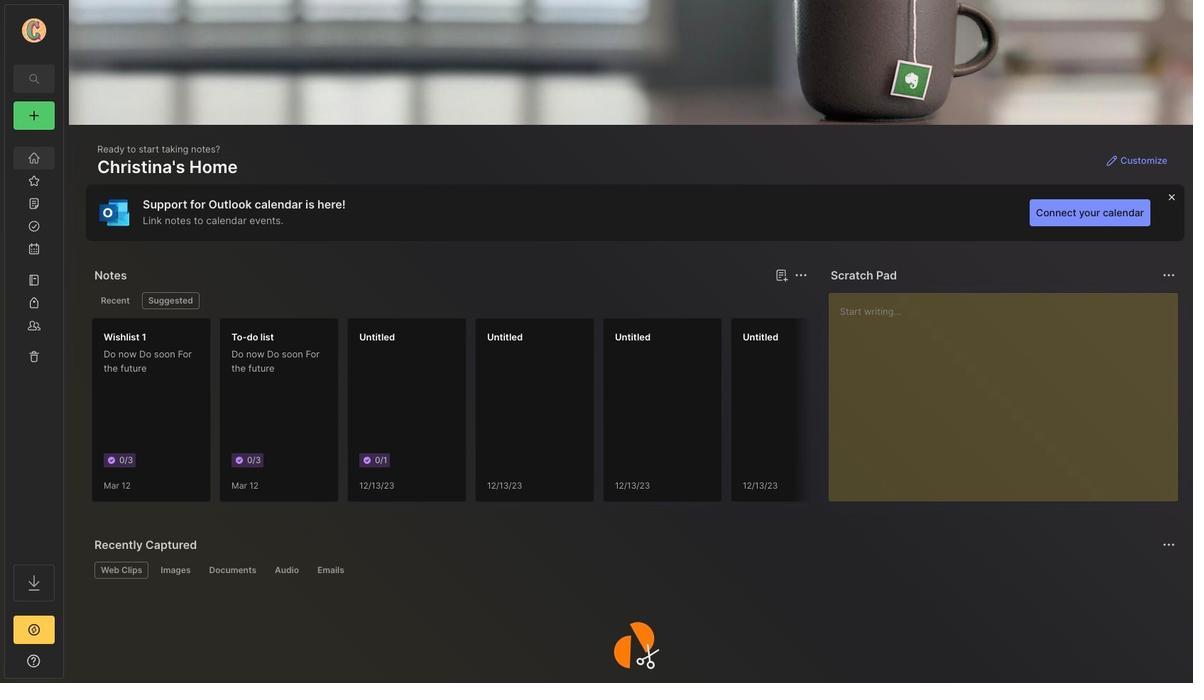 Task type: locate. For each thing, give the bounding box(es) containing it.
more actions image
[[1160, 267, 1177, 284]]

More actions field
[[791, 266, 811, 285], [1159, 266, 1179, 285], [1159, 535, 1179, 555]]

account image
[[22, 18, 46, 43]]

tree
[[5, 138, 63, 553]]

1 horizontal spatial more actions image
[[1160, 537, 1177, 554]]

tab
[[94, 293, 136, 310], [142, 293, 199, 310], [94, 562, 149, 579], [154, 562, 197, 579], [203, 562, 263, 579], [268, 562, 305, 579], [311, 562, 351, 579]]

tab list
[[94, 293, 805, 310], [94, 562, 1173, 579]]

main element
[[0, 0, 68, 684]]

1 vertical spatial more actions image
[[1160, 537, 1177, 554]]

home image
[[27, 151, 41, 165]]

row group
[[92, 318, 986, 511]]

more actions image
[[792, 267, 809, 284], [1160, 537, 1177, 554]]

0 vertical spatial more actions image
[[792, 267, 809, 284]]

0 vertical spatial tab list
[[94, 293, 805, 310]]

Start writing… text field
[[840, 293, 1177, 491]]

1 vertical spatial tab list
[[94, 562, 1173, 579]]



Task type: vqa. For each thing, say whether or not it's contained in the screenshot.
the bottom TAB LIST
yes



Task type: describe. For each thing, give the bounding box(es) containing it.
click to expand image
[[62, 658, 73, 675]]

Account field
[[5, 16, 63, 45]]

tree inside main element
[[5, 138, 63, 553]]

edit search image
[[26, 70, 43, 87]]

upgrade image
[[26, 622, 43, 639]]

WHAT'S NEW field
[[5, 651, 63, 673]]

2 tab list from the top
[[94, 562, 1173, 579]]

1 tab list from the top
[[94, 293, 805, 310]]

0 horizontal spatial more actions image
[[792, 267, 809, 284]]



